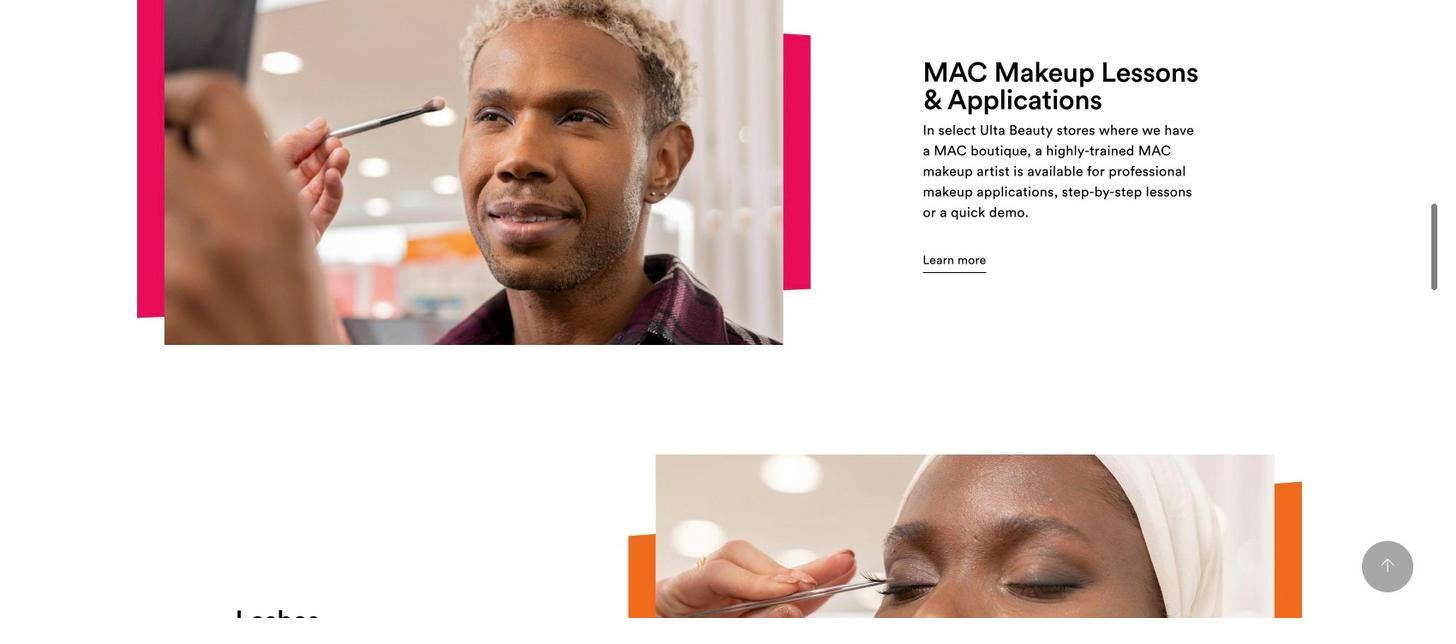 Task type: locate. For each thing, give the bounding box(es) containing it.
back to top image
[[1382, 559, 1395, 573]]



Task type: vqa. For each thing, say whether or not it's contained in the screenshot.
BACK TO TOP icon
yes



